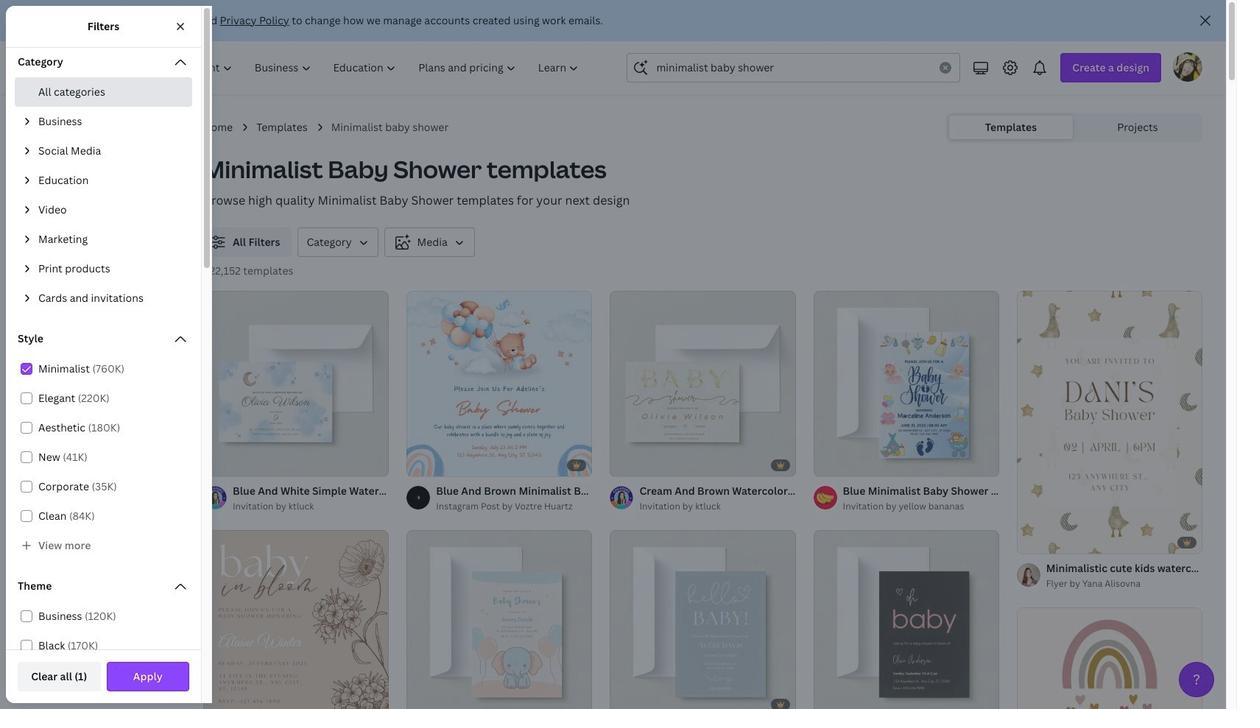 Task type: vqa. For each thing, say whether or not it's contained in the screenshot.
topmost the 'worksheet'
no



Task type: locate. For each thing, give the bounding box(es) containing it.
orange blue pastel simple minimalist baby shower invitation image
[[407, 531, 593, 710]]

cream and brown watercolor minimalist baby shower invitation image
[[610, 291, 796, 477]]

list
[[15, 77, 192, 313]]

None search field
[[627, 53, 961, 83]]

top level navigation element
[[130, 53, 592, 83]]

blue minimalist baby shower invitation image
[[814, 291, 1000, 477]]

black pink modern minimalist baby shower invitation image
[[814, 531, 1000, 710]]

blue and brown minimalist baby shower instagram post image
[[407, 291, 593, 477]]

blue baby boy shower invitation image
[[610, 531, 796, 710]]

minimalistic cute kids watercolor baby shower flyer image
[[1017, 291, 1203, 554]]



Task type: describe. For each thing, give the bounding box(es) containing it.
beige modern flower baby shower invitation square image
[[203, 531, 389, 710]]

blue and white simple watercolor baby shower invitation image
[[203, 291, 389, 477]]

pink and gold minimalist baby shower invitation image
[[1017, 608, 1203, 710]]



